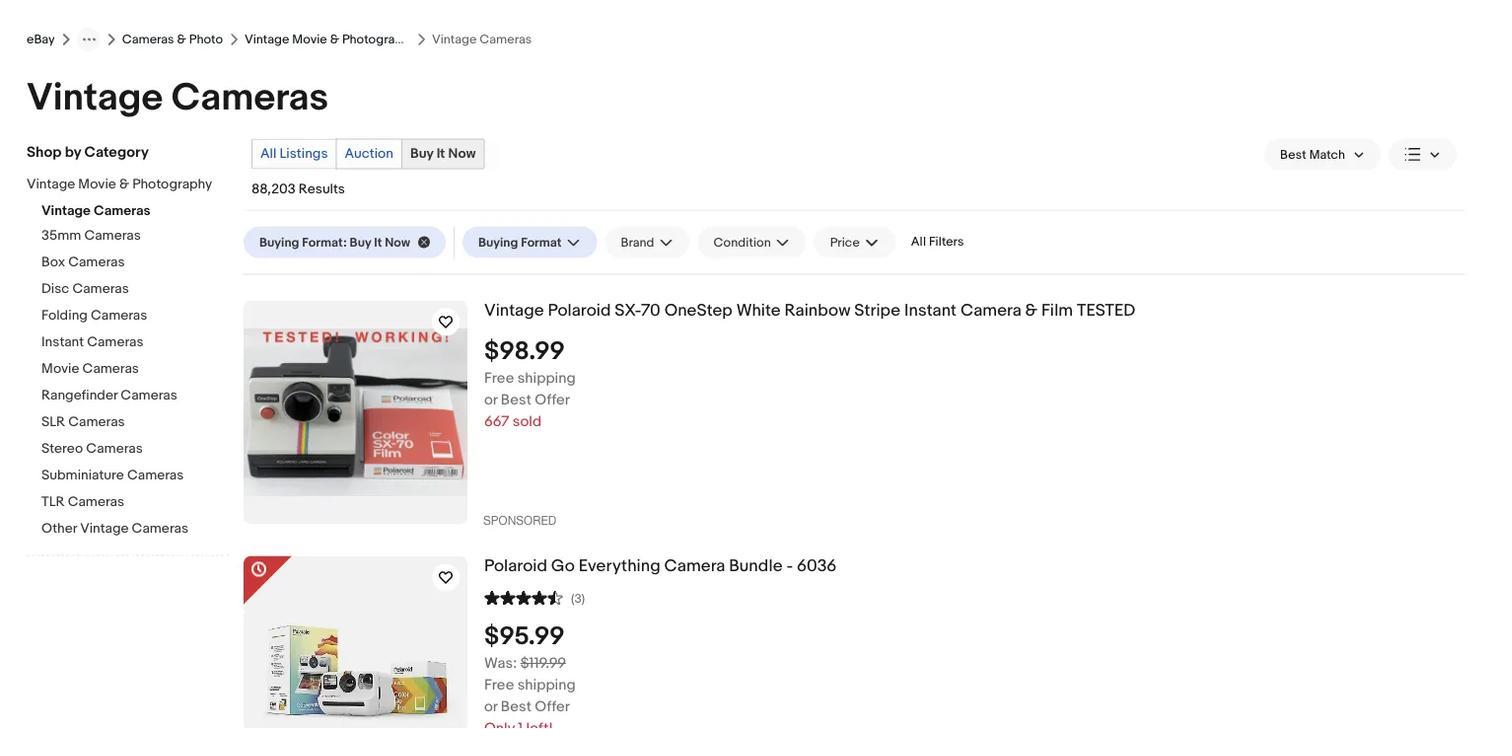Task type: locate. For each thing, give the bounding box(es) containing it.
shipping inside $98.99 free shipping or best offer 667 sold
[[518, 369, 576, 387]]

1 horizontal spatial now
[[448, 146, 476, 162]]

0 horizontal spatial buying
[[260, 235, 299, 250]]

rangefinder
[[41, 387, 118, 404]]

2 free from the top
[[484, 676, 515, 694]]

1 offer from the top
[[535, 391, 570, 409]]

vintage movie & photography link
[[245, 32, 416, 47], [27, 176, 214, 195]]

vintage right photo on the top left of page
[[245, 32, 290, 47]]

polaroid go everything camera bundle - 6036 link
[[484, 556, 1465, 577]]

buy it now
[[410, 146, 476, 162]]

other
[[41, 521, 77, 537]]

movie
[[292, 32, 327, 47], [78, 176, 116, 193], [41, 361, 79, 377]]

format
[[521, 235, 562, 250]]

2 or from the top
[[484, 698, 498, 716]]

0 horizontal spatial instant
[[41, 334, 84, 351]]

0 horizontal spatial it
[[374, 235, 382, 250]]

subminiature cameras link
[[41, 467, 229, 486]]

match
[[1310, 147, 1346, 162]]

offer inside $95.99 was: $119.99 free shipping or best offer
[[535, 698, 570, 716]]

buying format button
[[463, 226, 597, 258]]

88,203 results
[[252, 181, 345, 197]]

rainbow
[[785, 300, 851, 321]]

price
[[831, 235, 860, 250]]

1 vertical spatial offer
[[535, 698, 570, 716]]

camera left bundle
[[665, 556, 726, 576]]

film
[[1042, 300, 1074, 321]]

all inside all filters "button"
[[912, 234, 927, 250]]

1 shipping from the top
[[518, 369, 576, 387]]

1 buying from the left
[[260, 235, 299, 250]]

2 buying from the left
[[478, 235, 518, 250]]

0 vertical spatial now
[[448, 146, 476, 162]]

buy right format:
[[350, 235, 371, 250]]

vintage down tlr cameras link at the left bottom
[[80, 521, 129, 537]]

offer down the $119.99
[[535, 698, 570, 716]]

movie for vintage movie & photography
[[292, 32, 327, 47]]

cameras down instant cameras link
[[82, 361, 139, 377]]

1 vertical spatial or
[[484, 698, 498, 716]]

0 vertical spatial photography
[[342, 32, 416, 47]]

vintage polaroid sx-70 onestep white rainbow stripe instant camera & film tested link
[[484, 300, 1465, 321]]

0 horizontal spatial camera
[[665, 556, 726, 576]]

stereo cameras link
[[41, 441, 229, 459]]

cameras left photo on the top left of page
[[122, 32, 174, 47]]

0 horizontal spatial polaroid
[[484, 556, 548, 576]]

best up sold
[[501, 391, 532, 409]]

best down was:
[[501, 698, 532, 716]]

polaroid up the 4.5 out of 5 stars image
[[484, 556, 548, 576]]

cameras down rangefinder
[[68, 414, 125, 431]]

offer
[[535, 391, 570, 409], [535, 698, 570, 716]]

1 or from the top
[[484, 391, 498, 409]]

0 vertical spatial it
[[437, 146, 445, 162]]

0 vertical spatial best
[[1281, 147, 1307, 162]]

0 horizontal spatial buy
[[350, 235, 371, 250]]

go
[[551, 556, 575, 576]]

brand button
[[605, 226, 690, 258]]

camera
[[961, 300, 1022, 321], [665, 556, 726, 576]]

results
[[299, 181, 345, 197]]

1 vertical spatial all
[[912, 234, 927, 250]]

1 horizontal spatial all
[[912, 234, 927, 250]]

buy
[[410, 146, 434, 162], [350, 235, 371, 250]]

1 vertical spatial it
[[374, 235, 382, 250]]

sx-
[[615, 300, 641, 321]]

now right format:
[[385, 235, 410, 250]]

cameras up box cameras link
[[84, 227, 141, 244]]

shipping down $98.99
[[518, 369, 576, 387]]

polaroid
[[548, 300, 611, 321], [484, 556, 548, 576]]

1 vertical spatial vintage movie & photography link
[[27, 176, 214, 195]]

0 vertical spatial or
[[484, 391, 498, 409]]

auction
[[345, 146, 394, 162]]

now
[[448, 146, 476, 162], [385, 235, 410, 250]]

photography
[[342, 32, 416, 47], [132, 176, 212, 193]]

price button
[[815, 226, 896, 258]]

auction link
[[337, 140, 402, 168]]

free down $98.99
[[484, 369, 515, 387]]

or down was:
[[484, 698, 498, 716]]

all left filters
[[912, 234, 927, 250]]

all for all listings
[[261, 146, 277, 162]]

vintage polaroid sx-70 onestep white rainbow stripe instant camera & film tested image
[[244, 329, 468, 496]]

1 horizontal spatial it
[[437, 146, 445, 162]]

1 free from the top
[[484, 369, 515, 387]]

0 vertical spatial all
[[261, 146, 277, 162]]

1 vertical spatial shipping
[[518, 676, 576, 694]]

&
[[177, 32, 186, 47], [330, 32, 339, 47], [119, 176, 129, 193], [1026, 300, 1038, 321]]

buy right auction "link"
[[410, 146, 434, 162]]

vintage down shop
[[27, 176, 75, 193]]

2 shipping from the top
[[518, 676, 576, 694]]

all filters button
[[904, 226, 972, 258]]

cameras up all listings link
[[172, 75, 329, 121]]

1 horizontal spatial instant
[[905, 300, 957, 321]]

vintage movie & photography
[[245, 32, 416, 47]]

1 vertical spatial photography
[[132, 176, 212, 193]]

0 horizontal spatial now
[[385, 235, 410, 250]]

stereo
[[41, 441, 83, 457]]

free inside $98.99 free shipping or best offer 667 sold
[[484, 369, 515, 387]]

all inside all listings link
[[261, 146, 277, 162]]

best
[[1281, 147, 1307, 162], [501, 391, 532, 409], [501, 698, 532, 716]]

2 vertical spatial movie
[[41, 361, 79, 377]]

now right auction "link"
[[448, 146, 476, 162]]

instant down folding
[[41, 334, 84, 351]]

instant right stripe
[[905, 300, 957, 321]]

stripe
[[855, 300, 901, 321]]

vintage up "shop by category"
[[27, 75, 163, 121]]

polaroid go everything camera bundle - 6036
[[484, 556, 837, 576]]

best left match
[[1281, 147, 1307, 162]]

it
[[437, 146, 445, 162], [374, 235, 382, 250]]

88,203
[[252, 181, 296, 197]]

2 vertical spatial best
[[501, 698, 532, 716]]

or up 667
[[484, 391, 498, 409]]

0 horizontal spatial all
[[261, 146, 277, 162]]

or inside $98.99 free shipping or best offer 667 sold
[[484, 391, 498, 409]]

camera left film in the top right of the page
[[961, 300, 1022, 321]]

0 vertical spatial free
[[484, 369, 515, 387]]

shop by category
[[27, 144, 149, 161]]

vintage polaroid sx-70 onestep white rainbow stripe instant camera & film tested
[[484, 300, 1136, 321]]

or inside $95.99 was: $119.99 free shipping or best offer
[[484, 698, 498, 716]]

instant
[[905, 300, 957, 321], [41, 334, 84, 351]]

buying left format
[[478, 235, 518, 250]]

0 vertical spatial polaroid
[[548, 300, 611, 321]]

0 vertical spatial offer
[[535, 391, 570, 409]]

or
[[484, 391, 498, 409], [484, 698, 498, 716]]

buying left format:
[[260, 235, 299, 250]]

polaroid left sx-
[[548, 300, 611, 321]]

best inside $98.99 free shipping or best offer 667 sold
[[501, 391, 532, 409]]

1 horizontal spatial buy
[[410, 146, 434, 162]]

tlr cameras link
[[41, 494, 229, 513]]

best match
[[1281, 147, 1346, 162]]

shipping
[[518, 369, 576, 387], [518, 676, 576, 694]]

offer up sold
[[535, 391, 570, 409]]

2 offer from the top
[[535, 698, 570, 716]]

1 horizontal spatial photography
[[342, 32, 416, 47]]

photography inside vintage movie & photography vintage cameras 35mm cameras box cameras disc cameras folding cameras instant cameras movie cameras rangefinder cameras slr cameras stereo cameras subminiature cameras tlr cameras other vintage cameras
[[132, 176, 212, 193]]

0 vertical spatial instant
[[905, 300, 957, 321]]

buying for buying format: buy it now
[[260, 235, 299, 250]]

1 vertical spatial now
[[385, 235, 410, 250]]

all
[[261, 146, 277, 162], [912, 234, 927, 250]]

buying for buying format
[[478, 235, 518, 250]]

0 vertical spatial buy
[[410, 146, 434, 162]]

0 vertical spatial movie
[[292, 32, 327, 47]]

1 vertical spatial best
[[501, 391, 532, 409]]

cameras
[[122, 32, 174, 47], [172, 75, 329, 121], [94, 203, 151, 220], [84, 227, 141, 244], [68, 254, 125, 271], [72, 281, 129, 298], [91, 307, 147, 324], [87, 334, 144, 351], [82, 361, 139, 377], [121, 387, 177, 404], [68, 414, 125, 431], [86, 441, 143, 457], [127, 467, 184, 484], [68, 494, 124, 511], [132, 521, 188, 537]]

view: list view image
[[1405, 144, 1442, 165]]

rangefinder cameras link
[[41, 387, 229, 406]]

vintage
[[245, 32, 290, 47], [27, 75, 163, 121], [27, 176, 75, 193], [41, 203, 91, 220], [484, 300, 544, 321], [80, 521, 129, 537]]

1 vertical spatial movie
[[78, 176, 116, 193]]

1 vertical spatial camera
[[665, 556, 726, 576]]

1 vertical spatial free
[[484, 676, 515, 694]]

vintage up $98.99
[[484, 300, 544, 321]]

$98.99 free shipping or best offer 667 sold
[[484, 336, 576, 431]]

bundle
[[729, 556, 783, 576]]

free down was:
[[484, 676, 515, 694]]

shipping down the $119.99
[[518, 676, 576, 694]]

$95.99
[[484, 621, 565, 652]]

1 vertical spatial buy
[[350, 235, 371, 250]]

box cameras link
[[41, 254, 229, 273]]

1 vertical spatial polaroid
[[484, 556, 548, 576]]

1 horizontal spatial buying
[[478, 235, 518, 250]]

0 vertical spatial camera
[[961, 300, 1022, 321]]

0 vertical spatial vintage movie & photography link
[[245, 32, 416, 47]]

0 vertical spatial shipping
[[518, 369, 576, 387]]

all left listings on the left top of the page
[[261, 146, 277, 162]]

free
[[484, 369, 515, 387], [484, 676, 515, 694]]

buy inside buying format: buy it now link
[[350, 235, 371, 250]]

0 horizontal spatial photography
[[132, 176, 212, 193]]

it right format:
[[374, 235, 382, 250]]

buying
[[260, 235, 299, 250], [478, 235, 518, 250]]

it right auction "link"
[[437, 146, 445, 162]]

buying inside dropdown button
[[478, 235, 518, 250]]

onestep
[[665, 300, 733, 321]]

cameras up 35mm cameras link
[[94, 203, 151, 220]]

0 horizontal spatial vintage movie & photography link
[[27, 176, 214, 195]]

vintage movie & photography vintage cameras 35mm cameras box cameras disc cameras folding cameras instant cameras movie cameras rangefinder cameras slr cameras stereo cameras subminiature cameras tlr cameras other vintage cameras
[[27, 176, 212, 537]]

1 vertical spatial instant
[[41, 334, 84, 351]]



Task type: vqa. For each thing, say whether or not it's contained in the screenshot.
VINTAGE MOVIE & PHOTOGRAPHY
yes



Task type: describe. For each thing, give the bounding box(es) containing it.
white
[[737, 300, 781, 321]]

70
[[641, 300, 661, 321]]

slr
[[41, 414, 65, 431]]

offer inside $98.99 free shipping or best offer 667 sold
[[535, 391, 570, 409]]

& inside vintage movie & photography vintage cameras 35mm cameras box cameras disc cameras folding cameras instant cameras movie cameras rangefinder cameras slr cameras stereo cameras subminiature cameras tlr cameras other vintage cameras
[[119, 176, 129, 193]]

vintage for vintage movie & photography
[[245, 32, 290, 47]]

all listings link
[[253, 140, 336, 168]]

cameras down the movie cameras link
[[121, 387, 177, 404]]

6036
[[797, 556, 837, 576]]

filters
[[929, 234, 965, 250]]

all filters
[[912, 234, 965, 250]]

cameras & photo link
[[122, 32, 223, 47]]

4.5 out of 5 stars image
[[484, 588, 563, 606]]

shop
[[27, 144, 61, 161]]

by
[[65, 144, 81, 161]]

vintage for vintage polaroid sx-70 onestep white rainbow stripe instant camera & film tested
[[484, 300, 544, 321]]

movie cameras link
[[41, 361, 229, 379]]

subminiature
[[41, 467, 124, 484]]

$119.99
[[521, 655, 566, 672]]

cameras down box cameras link
[[72, 281, 129, 298]]

buying format: buy it now link
[[244, 226, 446, 258]]

folding cameras link
[[41, 307, 229, 326]]

cameras down stereo cameras link
[[127, 467, 184, 484]]

$98.99
[[484, 336, 565, 366]]

best match button
[[1265, 139, 1381, 170]]

movie for vintage movie & photography vintage cameras 35mm cameras box cameras disc cameras folding cameras instant cameras movie cameras rangefinder cameras slr cameras stereo cameras subminiature cameras tlr cameras other vintage cameras
[[78, 176, 116, 193]]

condition button
[[698, 226, 807, 258]]

best inside dropdown button
[[1281, 147, 1307, 162]]

(3) link
[[484, 588, 585, 606]]

everything
[[579, 556, 661, 576]]

box
[[41, 254, 65, 271]]

vintage cameras
[[27, 75, 329, 121]]

35mm cameras link
[[41, 227, 229, 246]]

1 horizontal spatial polaroid
[[548, 300, 611, 321]]

cameras down tlr cameras link at the left bottom
[[132, 521, 188, 537]]

buy inside buy it now link
[[410, 146, 434, 162]]

sponsored
[[484, 513, 557, 527]]

brand
[[621, 235, 655, 250]]

cameras down disc cameras link
[[91, 307, 147, 324]]

was:
[[484, 655, 517, 672]]

disc cameras link
[[41, 281, 229, 299]]

cameras down subminiature
[[68, 494, 124, 511]]

folding
[[41, 307, 88, 324]]

ebay link
[[27, 32, 55, 47]]

format:
[[302, 235, 347, 250]]

tested
[[1078, 300, 1136, 321]]

shipping inside $95.99 was: $119.99 free shipping or best offer
[[518, 676, 576, 694]]

1 horizontal spatial camera
[[961, 300, 1022, 321]]

ebay
[[27, 32, 55, 47]]

$95.99 was: $119.99 free shipping or best offer
[[484, 621, 576, 716]]

instant inside 'vintage polaroid sx-70 onestep white rainbow stripe instant camera & film tested' link
[[905, 300, 957, 321]]

tlr
[[41, 494, 65, 511]]

listings
[[280, 146, 328, 162]]

cameras right box
[[68, 254, 125, 271]]

photo
[[189, 32, 223, 47]]

vintage for vintage movie & photography vintage cameras 35mm cameras box cameras disc cameras folding cameras instant cameras movie cameras rangefinder cameras slr cameras stereo cameras subminiature cameras tlr cameras other vintage cameras
[[27, 176, 75, 193]]

photography for vintage movie & photography
[[342, 32, 416, 47]]

35mm
[[41, 227, 81, 244]]

vintage for vintage cameras
[[27, 75, 163, 121]]

polaroid go everything camera bundle - 6036 image
[[244, 556, 468, 729]]

photography for vintage movie & photography vintage cameras 35mm cameras box cameras disc cameras folding cameras instant cameras movie cameras rangefinder cameras slr cameras stereo cameras subminiature cameras tlr cameras other vintage cameras
[[132, 176, 212, 193]]

instant cameras link
[[41, 334, 229, 353]]

667
[[484, 413, 510, 431]]

sold
[[513, 413, 542, 431]]

disc
[[41, 281, 69, 298]]

free inside $95.99 was: $119.99 free shipping or best offer
[[484, 676, 515, 694]]

all for all filters
[[912, 234, 927, 250]]

instant inside vintage movie & photography vintage cameras 35mm cameras box cameras disc cameras folding cameras instant cameras movie cameras rangefinder cameras slr cameras stereo cameras subminiature cameras tlr cameras other vintage cameras
[[41, 334, 84, 351]]

condition
[[714, 235, 771, 250]]

buying format
[[478, 235, 562, 250]]

cameras down folding cameras link
[[87, 334, 144, 351]]

best inside $95.99 was: $119.99 free shipping or best offer
[[501, 698, 532, 716]]

buy it now link
[[403, 140, 484, 168]]

other vintage cameras link
[[41, 521, 229, 539]]

vintage up 35mm
[[41, 203, 91, 220]]

cameras & photo
[[122, 32, 223, 47]]

-
[[787, 556, 793, 576]]

category
[[84, 144, 149, 161]]

buying format: buy it now
[[260, 235, 410, 250]]

cameras down 'slr cameras' link at the left bottom of the page
[[86, 441, 143, 457]]

(3)
[[571, 591, 585, 606]]

all listings
[[261, 146, 328, 162]]

slr cameras link
[[41, 414, 229, 433]]

1 horizontal spatial vintage movie & photography link
[[245, 32, 416, 47]]



